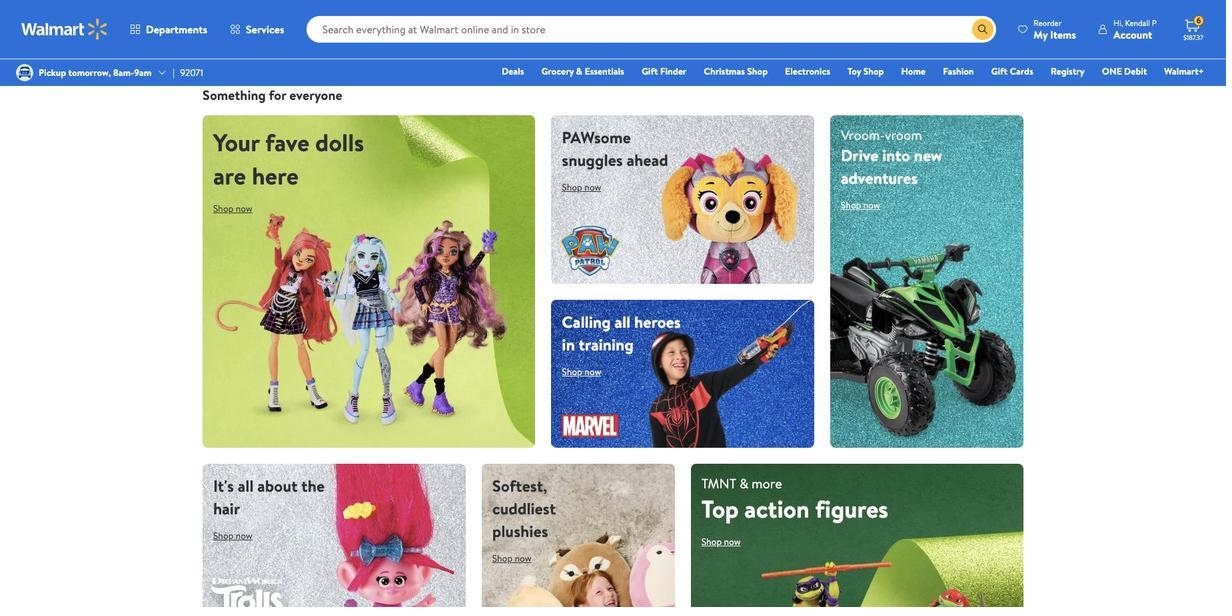 Task type: describe. For each thing, give the bounding box(es) containing it.
8–11 years
[[695, 55, 740, 70]]

top
[[702, 493, 739, 526]]

tmnt & more top action figures
[[702, 475, 889, 526]]

shop now for pawsome snuggles ahead
[[562, 181, 601, 194]]

account
[[1114, 27, 1152, 42]]

home link
[[895, 64, 932, 79]]

it's all about the hair
[[213, 475, 325, 520]]

action
[[745, 493, 810, 526]]

debit
[[1124, 65, 1147, 78]]

12+ years link
[[830, 0, 1024, 70]]

under
[[309, 55, 335, 70]]

reorder my items
[[1034, 17, 1076, 42]]

category shop by age - 4 years and under image
[[203, 0, 396, 55]]

shop inside "link"
[[863, 65, 884, 78]]

finder
[[660, 65, 687, 78]]

it's
[[213, 475, 234, 497]]

christmas
[[704, 65, 745, 78]]

$187.37
[[1184, 33, 1204, 42]]

adventures
[[841, 167, 918, 189]]

the
[[301, 475, 325, 497]]

shop for your fave dolls are here shop now link
[[213, 202, 234, 215]]

figures
[[815, 493, 889, 526]]

shop ride ons image
[[830, 115, 1024, 448]]

gift finder link
[[636, 64, 693, 79]]

shop now down top
[[702, 535, 741, 549]]

one
[[1102, 65, 1122, 78]]

12+ years
[[906, 55, 948, 70]]

now for your fave dolls are here
[[236, 202, 253, 215]]

reorder
[[1034, 17, 1062, 28]]

shop dolls image
[[203, 115, 535, 448]]

4 years & under link
[[203, 0, 396, 70]]

are
[[213, 159, 246, 193]]

years for 4
[[272, 55, 296, 70]]

shop now link for softest, cuddliest plushies
[[492, 548, 542, 569]]

christmas shop
[[704, 65, 768, 78]]

something
[[203, 86, 266, 104]]

home
[[901, 65, 926, 78]]

here
[[252, 159, 299, 193]]

now for it's all about the hair
[[236, 529, 253, 543]]

everyone
[[289, 86, 342, 104]]

Walmart Site-Wide search field
[[306, 16, 996, 43]]

toy
[[848, 65, 861, 78]]

snuggles
[[562, 149, 623, 171]]

gift finder
[[642, 65, 687, 78]]

shop right christmas
[[747, 65, 768, 78]]

category shop by age - 5 to 7 years image
[[412, 0, 605, 55]]

cuddliest
[[492, 497, 556, 520]]

more
[[752, 475, 782, 493]]

& for grocery & essentials
[[576, 65, 583, 78]]

something for everyone
[[203, 86, 342, 104]]

4 years & under
[[263, 55, 335, 70]]

| 92071
[[173, 66, 203, 79]]

all for hair
[[238, 475, 254, 497]]

hi,
[[1114, 17, 1123, 28]]

in
[[562, 334, 575, 356]]

services
[[246, 22, 284, 37]]

walmart+
[[1164, 65, 1204, 78]]

calling
[[562, 311, 611, 334]]

& for tmnt & more top action figures
[[740, 475, 749, 493]]

toy shop
[[848, 65, 884, 78]]

your fave dolls are here
[[213, 126, 364, 193]]

6 $187.37
[[1184, 15, 1204, 42]]

one debit link
[[1096, 64, 1153, 79]]

hi, kendall p account
[[1114, 17, 1157, 42]]

now down adventures at top right
[[864, 199, 880, 212]]

12+
[[906, 55, 921, 70]]

5–7 years
[[487, 55, 530, 70]]

years for 12+
[[924, 55, 948, 70]]

pawsome snuggles ahead
[[562, 126, 668, 171]]

shop for shop now link underneath top
[[702, 535, 722, 549]]

shop now link down adventures at top right
[[841, 195, 891, 216]]

pickup
[[39, 66, 66, 79]]

shop for shop now link corresponding to pawsome snuggles ahead
[[562, 181, 582, 194]]

deals
[[502, 65, 524, 78]]

cards
[[1010, 65, 1033, 78]]

pickup tomorrow, 8am-9am
[[39, 66, 151, 79]]

4
[[263, 55, 270, 70]]



Task type: locate. For each thing, give the bounding box(es) containing it.
& left more
[[740, 475, 749, 493]]

shop for softest, cuddliest plushies's shop now link
[[492, 552, 513, 565]]

shop for calling all heroes in training shop now link
[[562, 366, 582, 379]]

years right 8–11
[[716, 55, 740, 70]]

softest,
[[492, 475, 547, 497]]

now for softest, cuddliest plushies
[[515, 552, 532, 565]]

category shop by age - 12 plus years image
[[830, 0, 1024, 55]]

into
[[882, 144, 910, 167]]

8am-
[[113, 66, 134, 79]]

shop now for softest, cuddliest plushies
[[492, 552, 532, 565]]

about
[[257, 475, 298, 497]]

gift for gift cards
[[991, 65, 1008, 78]]

shop down adventures at top right
[[841, 199, 861, 212]]

shop now down adventures at top right
[[841, 199, 880, 212]]

5–7 years link
[[412, 0, 605, 70]]

now down plushies
[[515, 552, 532, 565]]

items
[[1050, 27, 1076, 42]]

0 horizontal spatial &
[[299, 55, 306, 70]]

0 vertical spatial shop paw patrol image
[[551, 115, 814, 284]]

pawsome
[[562, 126, 631, 149]]

tomorrow,
[[68, 66, 111, 79]]

registry
[[1051, 65, 1085, 78]]

shop now for your fave dolls are here
[[213, 202, 253, 215]]

& left under
[[299, 55, 306, 70]]

years for 5–7
[[506, 55, 530, 70]]

now down top
[[724, 535, 741, 549]]

walmart image
[[21, 19, 108, 40]]

search icon image
[[978, 24, 988, 35]]

walmart+ link
[[1158, 64, 1210, 79]]

for
[[269, 86, 286, 104]]

all
[[615, 311, 631, 334], [238, 475, 254, 497]]

dolls
[[315, 126, 364, 159]]

5–7
[[487, 55, 503, 70]]

1 shop paw patrol image from the top
[[551, 115, 814, 284]]

shop
[[747, 65, 768, 78], [863, 65, 884, 78], [562, 181, 582, 194], [841, 199, 861, 212], [213, 202, 234, 215], [562, 366, 582, 379], [213, 529, 234, 543], [702, 535, 722, 549], [492, 552, 513, 565]]

0 horizontal spatial gift
[[642, 65, 658, 78]]

shop now link for calling all heroes in training
[[562, 362, 612, 383]]

electronics link
[[779, 64, 836, 79]]

departments button
[[119, 13, 219, 45]]

1 horizontal spatial gift
[[991, 65, 1008, 78]]

shop now down snuggles
[[562, 181, 601, 194]]

shop now down plushies
[[492, 552, 532, 565]]

now down are
[[236, 202, 253, 215]]

shop now link for it's all about the hair
[[213, 525, 263, 547]]

drive
[[841, 144, 879, 167]]

electronics
[[785, 65, 830, 78]]

toy shop link
[[842, 64, 890, 79]]

your
[[213, 126, 260, 159]]

now down snuggles
[[585, 181, 601, 194]]

shop now down 'hair'
[[213, 529, 253, 543]]

shop now link for pawsome snuggles ahead
[[562, 177, 612, 198]]

now for pawsome snuggles ahead
[[585, 181, 601, 194]]

shop now for calling all heroes in training
[[562, 366, 601, 379]]

8–11 years link
[[621, 0, 814, 70]]

 image
[[16, 64, 33, 81]]

my
[[1034, 27, 1048, 42]]

0 horizontal spatial all
[[238, 475, 254, 497]]

years for 8–11
[[716, 55, 740, 70]]

shop down in
[[562, 366, 582, 379]]

heroes
[[634, 311, 681, 334]]

departments
[[146, 22, 207, 37]]

all for training
[[615, 311, 631, 334]]

1 vertical spatial shop paw patrol image
[[551, 300, 814, 448]]

all inside 'it's all about the hair'
[[238, 475, 254, 497]]

shop down are
[[213, 202, 234, 215]]

shop right the toy
[[863, 65, 884, 78]]

3 years from the left
[[716, 55, 740, 70]]

shop now link down top
[[702, 531, 751, 553]]

now for calling all heroes in training
[[585, 366, 601, 379]]

shop now link down are
[[213, 198, 263, 219]]

kendall
[[1125, 17, 1150, 28]]

fashion
[[943, 65, 974, 78]]

9am
[[134, 66, 151, 79]]

shop down plushies
[[492, 552, 513, 565]]

shop trolls image
[[203, 464, 466, 607]]

2 horizontal spatial &
[[740, 475, 749, 493]]

1 years from the left
[[272, 55, 296, 70]]

1 horizontal spatial all
[[615, 311, 631, 334]]

hair
[[213, 497, 240, 520]]

shop now link down plushies
[[492, 548, 542, 569]]

services button
[[219, 13, 296, 45]]

shop paw patrol image for pawsome snuggles ahead
[[551, 115, 814, 284]]

grocery & essentials link
[[535, 64, 630, 79]]

vroom-
[[841, 126, 885, 144]]

all left heroes
[[615, 311, 631, 334]]

6
[[1197, 15, 1201, 26]]

vroom-vroom drive into new adventures
[[841, 126, 942, 189]]

category shop by age - 8 to 11 years image
[[621, 0, 814, 55]]

1 horizontal spatial &
[[576, 65, 583, 78]]

Search search field
[[306, 16, 996, 43]]

tmnt
[[702, 475, 736, 493]]

shop now link down 'hair'
[[213, 525, 263, 547]]

ahead
[[627, 149, 668, 171]]

shop now
[[562, 181, 601, 194], [841, 199, 880, 212], [213, 202, 253, 215], [562, 366, 601, 379], [213, 529, 253, 543], [702, 535, 741, 549], [492, 552, 532, 565]]

shop for shop now link under adventures at top right
[[841, 199, 861, 212]]

4 years from the left
[[924, 55, 948, 70]]

shop now link
[[562, 177, 612, 198], [841, 195, 891, 216], [213, 198, 263, 219], [562, 362, 612, 383], [213, 525, 263, 547], [702, 531, 751, 553], [492, 548, 542, 569]]

shop now for it's all about the hair
[[213, 529, 253, 543]]

92071
[[180, 66, 203, 79]]

|
[[173, 66, 175, 79]]

training
[[579, 334, 634, 356]]

8–11
[[695, 55, 714, 70]]

shop now down are
[[213, 202, 253, 215]]

shop now down in
[[562, 366, 601, 379]]

fashion link
[[937, 64, 980, 79]]

shop now link down in
[[562, 362, 612, 383]]

gift cards
[[991, 65, 1033, 78]]

now down 'hair'
[[236, 529, 253, 543]]

1 vertical spatial all
[[238, 475, 254, 497]]

all inside calling all heroes in training
[[615, 311, 631, 334]]

shop paw patrol image for calling all heroes in training
[[551, 300, 814, 448]]

now down training
[[585, 366, 601, 379]]

plushies
[[492, 520, 548, 543]]

shop paw patrol image
[[551, 115, 814, 284], [551, 300, 814, 448]]

gift left cards
[[991, 65, 1008, 78]]

calling all heroes in training
[[562, 311, 681, 356]]

shop down 'hair'
[[213, 529, 234, 543]]

fave
[[265, 126, 310, 159]]

2 years from the left
[[506, 55, 530, 70]]

new
[[914, 144, 942, 167]]

shop down snuggles
[[562, 181, 582, 194]]

2 gift from the left
[[991, 65, 1008, 78]]

years right 4 at the top of the page
[[272, 55, 296, 70]]

deals link
[[496, 64, 530, 79]]

2 shop paw patrol image from the top
[[551, 300, 814, 448]]

shop for it's all about the hair's shop now link
[[213, 529, 234, 543]]

0 vertical spatial all
[[615, 311, 631, 334]]

essentials
[[585, 65, 624, 78]]

p
[[1152, 17, 1157, 28]]

softest, cuddliest plushies
[[492, 475, 556, 543]]

registry link
[[1045, 64, 1091, 79]]

grocery & essentials
[[541, 65, 624, 78]]

grocery
[[541, 65, 574, 78]]

& inside tmnt & more top action figures
[[740, 475, 749, 493]]

&
[[299, 55, 306, 70], [576, 65, 583, 78], [740, 475, 749, 493]]

gift for gift finder
[[642, 65, 658, 78]]

shop now link down snuggles
[[562, 177, 612, 198]]

years right 12+
[[924, 55, 948, 70]]

gift left finder
[[642, 65, 658, 78]]

gift cards link
[[985, 64, 1039, 79]]

years right 5–7 in the left top of the page
[[506, 55, 530, 70]]

& right the grocery
[[576, 65, 583, 78]]

shop down top
[[702, 535, 722, 549]]

1 gift from the left
[[642, 65, 658, 78]]

shop now link for your fave dolls are here
[[213, 198, 263, 219]]

all right it's
[[238, 475, 254, 497]]

one debit
[[1102, 65, 1147, 78]]

years
[[272, 55, 296, 70], [506, 55, 530, 70], [716, 55, 740, 70], [924, 55, 948, 70]]



Task type: vqa. For each thing, say whether or not it's contained in the screenshot.
Technology
no



